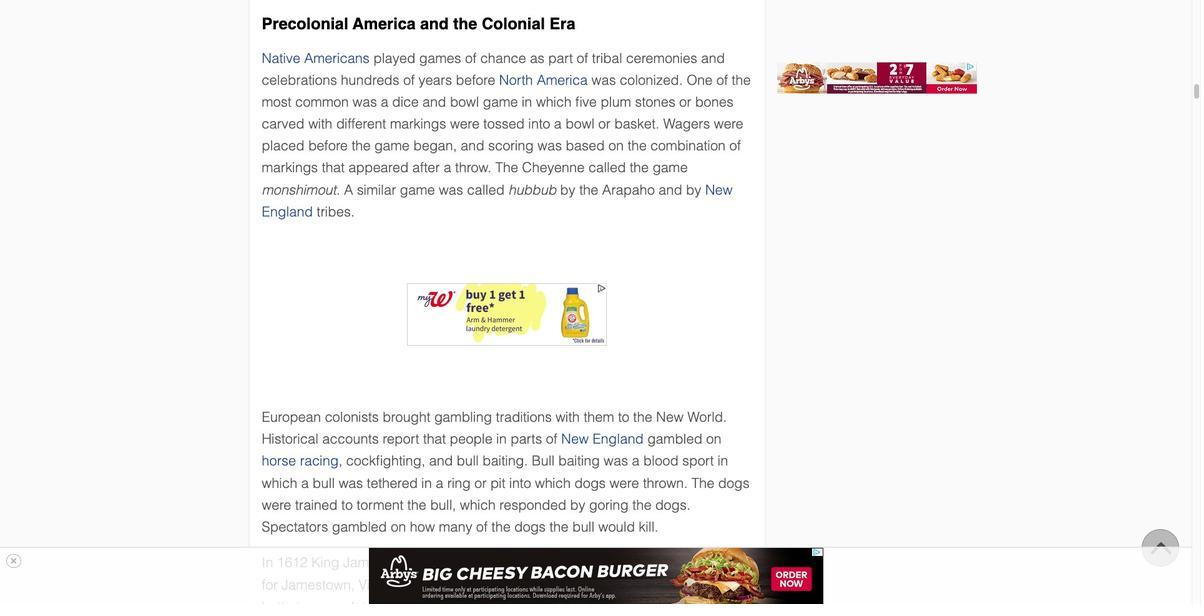Task type: locate. For each thing, give the bounding box(es) containing it.
which
[[536, 94, 572, 110], [262, 476, 297, 491], [535, 476, 571, 491], [460, 498, 496, 513]]

was down the tribal
[[592, 72, 616, 88]]

0 horizontal spatial dogs
[[515, 520, 546, 535]]

with left them on the bottom of the page
[[556, 410, 580, 425]]

lotteries
[[262, 600, 314, 604]]

with inside european colonists brought gambling traditions with them to the new world. historical accounts report that people in parts of
[[556, 410, 580, 425]]

held
[[382, 600, 409, 604]]

0 vertical spatial new
[[705, 182, 733, 198]]

were
[[450, 116, 480, 132], [714, 116, 744, 132], [610, 476, 639, 491], [262, 498, 291, 513], [318, 600, 348, 604]]

0 horizontal spatial on
[[391, 520, 406, 535]]

a right after
[[444, 160, 451, 176]]

0 vertical spatial gambled
[[648, 432, 703, 447]]

placed
[[262, 138, 305, 154]]

0 horizontal spatial the
[[495, 160, 518, 176]]

of up dice
[[403, 72, 415, 88]]

that
[[322, 160, 345, 176], [423, 432, 446, 447]]

parts
[[511, 432, 542, 447]]

north up building at bottom
[[654, 578, 687, 593]]

0 vertical spatial north
[[499, 72, 533, 88]]

new england link down them on the bottom of the page
[[561, 432, 644, 447]]

england inside the new england
[[262, 204, 313, 220]]

were up spectators at the bottom left of page
[[262, 498, 291, 513]]

accounts
[[322, 432, 379, 447]]

ceremonies
[[626, 50, 698, 66]]

bull down racing
[[313, 476, 335, 491]]

america up played
[[353, 14, 416, 33]]

0 horizontal spatial markings
[[262, 160, 318, 176]]

. lotteries were later held throughout the colonies to finance the building o
[[262, 578, 746, 604]]

on down basket.
[[609, 138, 624, 154]]

was down new england gambled on
[[604, 454, 628, 469]]

bowl down years
[[450, 94, 479, 110]]

1 vertical spatial markings
[[262, 160, 318, 176]]

or left the pit
[[475, 476, 487, 491]]

markings down placed
[[262, 160, 318, 176]]

new england link down throw.
[[262, 182, 733, 220]]

0 horizontal spatial called
[[467, 182, 505, 198]]

was colonized. one of the most common was a dice and bowl game in which five plum stones or bones carved with different markings were tossed into a bowl or basket. wagers were placed before the game began, and scoring was based on the combination of markings that appeared after a throw. the cheyenne called the game
[[262, 72, 751, 176]]

1 vertical spatial the
[[692, 476, 715, 491]]

0 vertical spatial with
[[308, 116, 333, 132]]

the
[[453, 14, 477, 33], [732, 72, 751, 88], [352, 138, 371, 154], [628, 138, 647, 154], [630, 160, 649, 176], [579, 182, 599, 198], [633, 410, 653, 425], [407, 498, 427, 513], [633, 498, 652, 513], [492, 520, 511, 535], [550, 520, 569, 535], [411, 578, 430, 593], [483, 600, 502, 604], [624, 600, 643, 604]]

1 vertical spatial bull
[[313, 476, 335, 491]]

to
[[618, 410, 630, 425], [341, 498, 353, 513], [650, 555, 662, 571], [560, 600, 572, 604]]

or up wagers
[[679, 94, 692, 110]]

0 vertical spatial america
[[353, 14, 416, 33]]

funds
[[715, 555, 750, 571]]

a
[[344, 182, 353, 198]]

in down lottery
[[639, 578, 650, 593]]

carved
[[262, 116, 305, 132]]

0 vertical spatial into
[[528, 116, 550, 132]]

into inside the "was colonized. one of the most common was a dice and bowl game in which five plum stones or bones carved with different markings were tossed into a bowl or basket. wagers were placed before the game began, and scoring was based on the combination of markings that appeared after a throw. the cheyenne called the game"
[[528, 116, 550, 132]]

2 horizontal spatial england
[[593, 432, 644, 447]]

markings down dice
[[390, 116, 446, 132]]

games
[[419, 50, 461, 66]]

a inside 1625) of england created a lottery to provide funds for jamestown, virginia, the first permanent british settlement in
[[597, 555, 605, 571]]

a
[[381, 94, 389, 110], [554, 116, 562, 132], [444, 160, 451, 176], [632, 454, 640, 469], [301, 476, 309, 491], [436, 476, 444, 491], [597, 555, 605, 571]]

. down funds
[[742, 578, 746, 593]]

and down years
[[423, 94, 446, 110]]

0 horizontal spatial with
[[308, 116, 333, 132]]

new for new england gambled on
[[561, 432, 589, 447]]

dice
[[392, 94, 419, 110]]

north america down as
[[499, 72, 588, 88]]

1 horizontal spatial america
[[537, 72, 588, 88]]

plum
[[601, 94, 631, 110]]

monshimout . a similar game was called hubbub by the arapaho and by
[[262, 182, 705, 198]]

which left the five
[[536, 94, 572, 110]]

into
[[528, 116, 550, 132], [509, 476, 531, 491]]

1 horizontal spatial bowl
[[566, 116, 595, 132]]

that up a
[[322, 160, 345, 176]]

0 horizontal spatial or
[[475, 476, 487, 491]]

lottery
[[609, 555, 646, 571]]

wagers
[[663, 116, 710, 132]]

native americans
[[262, 50, 370, 66]]

tethered
[[367, 476, 418, 491]]

1 horizontal spatial with
[[556, 410, 580, 425]]

before
[[456, 72, 496, 88], [308, 138, 348, 154]]

1 vertical spatial before
[[308, 138, 348, 154]]

world.
[[688, 410, 727, 425]]

0 vertical spatial on
[[609, 138, 624, 154]]

was up cheyenne on the top of the page
[[538, 138, 562, 154]]

new england link
[[262, 182, 733, 220], [561, 432, 644, 447]]

part
[[548, 50, 573, 66]]

new up baiting
[[561, 432, 589, 447]]

to inside 1625) of england created a lottery to provide funds for jamestown, virginia, the first permanent british settlement in
[[650, 555, 662, 571]]

a down new england gambled on
[[632, 454, 640, 469]]

2 horizontal spatial or
[[679, 94, 692, 110]]

1 vertical spatial america
[[537, 72, 588, 88]]

2 vertical spatial on
[[391, 520, 406, 535]]

0 horizontal spatial england
[[262, 204, 313, 220]]

of right many
[[476, 520, 488, 535]]

and up ring
[[429, 454, 453, 469]]

baiting
[[559, 454, 600, 469]]

new inside european colonists brought gambling traditions with them to the new world. historical accounts report that people in parts of
[[656, 410, 684, 425]]

2 vertical spatial or
[[475, 476, 487, 491]]

that right report on the left of the page
[[423, 432, 446, 447]]

and
[[420, 14, 449, 33], [701, 50, 725, 66], [423, 94, 446, 110], [461, 138, 485, 154], [659, 182, 683, 198], [429, 454, 453, 469]]

in right 'sport'
[[718, 454, 728, 469]]

1 vertical spatial new england link
[[561, 432, 644, 447]]

dogs.
[[656, 498, 691, 513]]

america for north america link to the top
[[537, 72, 588, 88]]

england inside 1625) of england created a lottery to provide funds for jamestown, virginia, the first permanent british settlement in
[[491, 555, 543, 571]]

cheyenne
[[522, 160, 585, 176]]

1 horizontal spatial .
[[742, 578, 746, 593]]

before inside the "was colonized. one of the most common was a dice and bowl game in which five plum stones or bones carved with different markings were tossed into a bowl or basket. wagers were placed before the game began, and scoring was based on the combination of markings that appeared after a throw. the cheyenne called the game"
[[308, 138, 348, 154]]

native
[[262, 50, 301, 66]]

1 horizontal spatial england
[[491, 555, 543, 571]]

1 horizontal spatial that
[[423, 432, 446, 447]]

which inside the "was colonized. one of the most common was a dice and bowl game in which five plum stones or bones carved with different markings were tossed into a bowl or basket. wagers were placed before the game began, and scoring was based on the combination of markings that appeared after a throw. the cheyenne called the game"
[[536, 94, 572, 110]]

1 vertical spatial gambled
[[332, 520, 387, 535]]

were inside . lotteries were later held throughout the colonies to finance the building o
[[318, 600, 348, 604]]

horse racing
[[262, 454, 339, 469]]

0 vertical spatial .
[[336, 182, 340, 198]]

into right the pit
[[509, 476, 531, 491]]

(1566
[[395, 555, 430, 571]]

a left ring
[[436, 476, 444, 491]]

1 horizontal spatial dogs
[[575, 476, 606, 491]]

new england gambled on
[[561, 432, 722, 447]]

2 horizontal spatial dogs
[[718, 476, 750, 491]]

to inside european colonists brought gambling traditions with them to the new world. historical accounts report that people in parts of
[[618, 410, 630, 425]]

1 horizontal spatial bull
[[457, 454, 479, 469]]

similar
[[357, 182, 396, 198]]

before inside the played games of chance as part of tribal ceremonies and celebrations hundreds of years before
[[456, 72, 496, 88]]

0 horizontal spatial new
[[561, 432, 589, 447]]

1 vertical spatial with
[[556, 410, 580, 425]]

1 vertical spatial north america link
[[654, 578, 742, 593]]

0 vertical spatial called
[[589, 160, 626, 176]]

in inside 1625) of england created a lottery to provide funds for jamestown, virginia, the first permanent british settlement in
[[639, 578, 650, 593]]

1 horizontal spatial called
[[589, 160, 626, 176]]

0 vertical spatial the
[[495, 160, 518, 176]]

were up "goring"
[[610, 476, 639, 491]]

north america down provide
[[654, 578, 742, 593]]

1 vertical spatial advertisement region
[[407, 284, 607, 346]]

2 horizontal spatial bull
[[573, 520, 595, 535]]

0 vertical spatial markings
[[390, 116, 446, 132]]

how
[[410, 520, 435, 535]]

north america link down as
[[499, 72, 588, 88]]

2 vertical spatial america
[[691, 578, 742, 593]]

before down different
[[308, 138, 348, 154]]

2 horizontal spatial america
[[691, 578, 742, 593]]

were down bones
[[714, 116, 744, 132]]

1 vertical spatial that
[[423, 432, 446, 447]]

1 horizontal spatial before
[[456, 72, 496, 88]]

2 vertical spatial bull
[[573, 520, 595, 535]]

1 vertical spatial north
[[654, 578, 687, 593]]

to right "trained"
[[341, 498, 353, 513]]

new down combination
[[705, 182, 733, 198]]

0 horizontal spatial that
[[322, 160, 345, 176]]

2 horizontal spatial on
[[706, 432, 722, 447]]

new
[[705, 182, 733, 198], [656, 410, 684, 425], [561, 432, 589, 447]]

1 vertical spatial bowl
[[566, 116, 595, 132]]

new inside the new england
[[705, 182, 733, 198]]

jamestown,
[[282, 578, 355, 593]]

by
[[560, 182, 576, 198], [686, 182, 702, 198], [570, 498, 586, 513]]

dogs
[[575, 476, 606, 491], [718, 476, 750, 491], [515, 520, 546, 535]]

1 horizontal spatial north
[[654, 578, 687, 593]]

0 vertical spatial advertisement region
[[777, 62, 977, 94]]

to right lottery
[[650, 555, 662, 571]]

celebrations
[[262, 72, 337, 88]]

by left "goring"
[[570, 498, 586, 513]]

of up permanent at the left
[[476, 555, 488, 571]]

to right them on the bottom of the page
[[618, 410, 630, 425]]

game
[[483, 94, 518, 110], [375, 138, 410, 154], [653, 160, 688, 176], [400, 182, 435, 198]]

finance
[[575, 600, 621, 604]]

0 horizontal spatial .
[[336, 182, 340, 198]]

on down world.
[[706, 432, 722, 447]]

of right combination
[[730, 138, 741, 154]]

1 vertical spatial on
[[706, 432, 722, 447]]

game down after
[[400, 182, 435, 198]]

0 vertical spatial bowl
[[450, 94, 479, 110]]

north down chance
[[499, 72, 533, 88]]

1 horizontal spatial on
[[609, 138, 624, 154]]

by down cheyenne on the top of the page
[[560, 182, 576, 198]]

england up . lotteries were later held throughout the colonies to finance the building o
[[491, 555, 543, 571]]

was up different
[[353, 94, 377, 110]]

bull
[[532, 454, 555, 469]]

after
[[412, 160, 440, 176]]

were down jamestown,
[[318, 600, 348, 604]]

with down common
[[308, 116, 333, 132]]

and inside the played games of chance as part of tribal ceremonies and celebrations hundreds of years before
[[701, 50, 725, 66]]

england down monshimout
[[262, 204, 313, 220]]

and up one
[[701, 50, 725, 66]]

new for new england
[[705, 182, 733, 198]]

1 vertical spatial into
[[509, 476, 531, 491]]

0 vertical spatial before
[[456, 72, 496, 88]]

five
[[576, 94, 597, 110]]

called up the arapaho
[[589, 160, 626, 176]]

advertisement region
[[777, 62, 977, 94], [407, 284, 607, 346], [369, 548, 823, 604]]

north america link down provide
[[654, 578, 742, 593]]

gambled up blood
[[648, 432, 703, 447]]

later
[[351, 600, 378, 604]]

new up new england gambled on
[[656, 410, 684, 425]]

into right "tossed"
[[528, 116, 550, 132]]

0 horizontal spatial north america
[[499, 72, 588, 88]]

james
[[343, 555, 384, 571]]

of up bull
[[546, 432, 558, 447]]

of right games
[[465, 50, 477, 66]]

0 horizontal spatial america
[[353, 14, 416, 33]]

spectators
[[262, 520, 328, 535]]

called down throw.
[[467, 182, 505, 198]]

america down part at top
[[537, 72, 588, 88]]

gambling
[[434, 410, 492, 425]]

king
[[311, 555, 339, 571]]

or down plum
[[599, 116, 611, 132]]

1 vertical spatial .
[[742, 578, 746, 593]]

torment
[[357, 498, 404, 513]]

bull down the people
[[457, 454, 479, 469]]

goring
[[589, 498, 629, 513]]

permanent
[[460, 578, 527, 593]]

gambled down torment
[[332, 520, 387, 535]]

2 vertical spatial new
[[561, 432, 589, 447]]

1 horizontal spatial new
[[656, 410, 684, 425]]

in
[[522, 94, 532, 110], [496, 432, 507, 447], [718, 454, 728, 469], [422, 476, 432, 491], [639, 578, 650, 593]]

1 vertical spatial england
[[593, 432, 644, 447]]

the down scoring
[[495, 160, 518, 176]]

colonized.
[[620, 72, 683, 88]]

1 horizontal spatial or
[[599, 116, 611, 132]]

england
[[262, 204, 313, 220], [593, 432, 644, 447], [491, 555, 543, 571]]

with inside the "was colonized. one of the most common was a dice and bowl game in which five plum stones or bones carved with different markings were tossed into a bowl or basket. wagers were placed before the game began, and scoring was based on the combination of markings that appeared after a throw. the cheyenne called the game"
[[308, 116, 333, 132]]

bowl up based
[[566, 116, 595, 132]]

the down 'sport'
[[692, 476, 715, 491]]

and up throw.
[[461, 138, 485, 154]]

i
[[388, 555, 391, 571]]

0 vertical spatial that
[[322, 160, 345, 176]]

a up the settlement
[[597, 555, 605, 571]]

by inside , cockfighting, and bull baiting. bull baiting was a blood sport in which a bull was tethered in a ring or pit into which dogs were thrown. the dogs were trained to torment the bull, which responded by goring the dogs. spectators gambled on how many of the dogs the bull would kill.
[[570, 498, 586, 513]]

in inside the "was colonized. one of the most common was a dice and bowl game in which five plum stones or bones carved with different markings were tossed into a bowl or basket. wagers were placed before the game began, and scoring was based on the combination of markings that appeared after a throw. the cheyenne called the game"
[[522, 94, 532, 110]]

. left a
[[336, 182, 340, 198]]

on
[[609, 138, 624, 154], [706, 432, 722, 447], [391, 520, 406, 535]]

before down chance
[[456, 72, 496, 88]]

bull left would
[[573, 520, 595, 535]]

america down funds
[[691, 578, 742, 593]]

2 vertical spatial england
[[491, 555, 543, 571]]

1 horizontal spatial north america
[[654, 578, 742, 593]]

in 1612 king james i (1566 –
[[262, 555, 437, 571]]

bowl
[[450, 94, 479, 110], [566, 116, 595, 132]]

to down british
[[560, 600, 572, 604]]

0 horizontal spatial gambled
[[332, 520, 387, 535]]

–
[[430, 555, 437, 571]]

on left how
[[391, 520, 406, 535]]

0 horizontal spatial bull
[[313, 476, 335, 491]]

in up baiting. in the bottom of the page
[[496, 432, 507, 447]]

in up "tossed"
[[522, 94, 532, 110]]

england down them on the bottom of the page
[[593, 432, 644, 447]]

markings
[[390, 116, 446, 132], [262, 160, 318, 176]]

0 horizontal spatial before
[[308, 138, 348, 154]]

1 horizontal spatial the
[[692, 476, 715, 491]]

0 horizontal spatial north america link
[[499, 72, 588, 88]]

arapaho
[[602, 182, 655, 198]]

0 vertical spatial england
[[262, 204, 313, 220]]

0 vertical spatial or
[[679, 94, 692, 110]]

created
[[546, 555, 594, 571]]

was
[[592, 72, 616, 88], [353, 94, 377, 110], [538, 138, 562, 154], [439, 182, 463, 198], [604, 454, 628, 469], [339, 476, 363, 491]]

1 vertical spatial new
[[656, 410, 684, 425]]

2 horizontal spatial new
[[705, 182, 733, 198]]



Task type: vqa. For each thing, say whether or not it's contained in the screenshot.
the bottom the were
no



Task type: describe. For each thing, give the bounding box(es) containing it.
in inside european colonists brought gambling traditions with them to the new world. historical accounts report that people in parts of
[[496, 432, 507, 447]]

on inside , cockfighting, and bull baiting. bull baiting was a blood sport in which a bull was tethered in a ring or pit into which dogs were thrown. the dogs were trained to torment the bull, which responded by goring the dogs. spectators gambled on how many of the dogs the bull would kill.
[[391, 520, 406, 535]]

into inside , cockfighting, and bull baiting. bull baiting was a blood sport in which a bull was tethered in a ring or pit into which dogs were thrown. the dogs were trained to torment the bull, which responded by goring the dogs. spectators gambled on how many of the dogs the bull would kill.
[[509, 476, 531, 491]]

game down combination
[[653, 160, 688, 176]]

as
[[530, 50, 545, 66]]

european
[[262, 410, 321, 425]]

1 horizontal spatial markings
[[390, 116, 446, 132]]

england for new england gambled on
[[593, 432, 644, 447]]

colonists
[[325, 410, 379, 425]]

×
[[10, 555, 17, 568]]

different
[[336, 116, 386, 132]]

of right one
[[717, 72, 728, 88]]

that inside european colonists brought gambling traditions with them to the new world. historical accounts report that people in parts of
[[423, 432, 446, 447]]

british
[[531, 578, 568, 593]]

0 horizontal spatial north
[[499, 72, 533, 88]]

2 vertical spatial advertisement region
[[369, 548, 823, 604]]

virginia,
[[359, 578, 407, 593]]

and up games
[[420, 14, 449, 33]]

1625)
[[437, 555, 472, 571]]

1 horizontal spatial gambled
[[648, 432, 703, 447]]

responded
[[500, 498, 566, 513]]

by down combination
[[686, 182, 702, 198]]

pit
[[491, 476, 506, 491]]

in up 'bull,'
[[422, 476, 432, 491]]

a down horse racing link
[[301, 476, 309, 491]]

1 vertical spatial north america
[[654, 578, 742, 593]]

colonies
[[505, 600, 556, 604]]

report
[[383, 432, 419, 447]]

called inside the "was colonized. one of the most common was a dice and bowl game in which five plum stones or bones carved with different markings were tossed into a bowl or basket. wagers were placed before the game began, and scoring was based on the combination of markings that appeared after a throw. the cheyenne called the game"
[[589, 160, 626, 176]]

horse racing link
[[262, 454, 339, 469]]

bull,
[[430, 498, 456, 513]]

tossed
[[484, 116, 525, 132]]

the inside the "was colonized. one of the most common was a dice and bowl game in which five plum stones or bones carved with different markings were tossed into a bowl or basket. wagers were placed before the game began, and scoring was based on the combination of markings that appeared after a throw. the cheyenne called the game"
[[495, 160, 518, 176]]

0 vertical spatial new england link
[[262, 182, 733, 220]]

historical
[[262, 432, 319, 447]]

, cockfighting, and bull baiting. bull baiting was a blood sport in which a bull was tethered in a ring or pit into which dogs were thrown. the dogs were trained to torment the bull, which responded by goring the dogs. spectators gambled on how many of the dogs the bull would kill.
[[262, 454, 750, 535]]

a left dice
[[381, 94, 389, 110]]

the inside 1625) of england created a lottery to provide funds for jamestown, virginia, the first permanent british settlement in
[[411, 578, 430, 593]]

trained
[[295, 498, 338, 513]]

0 horizontal spatial bowl
[[450, 94, 479, 110]]

0 vertical spatial north america link
[[499, 72, 588, 88]]

americans
[[304, 50, 370, 66]]

which down bull
[[535, 476, 571, 491]]

the inside , cockfighting, and bull baiting. bull baiting was a blood sport in which a bull was tethered in a ring or pit into which dogs were thrown. the dogs were trained to torment the bull, which responded by goring the dogs. spectators gambled on how many of the dogs the bull would kill.
[[692, 476, 715, 491]]

that inside the "was colonized. one of the most common was a dice and bowl game in which five plum stones or bones carved with different markings were tossed into a bowl or basket. wagers were placed before the game began, and scoring was based on the combination of markings that appeared after a throw. the cheyenne called the game"
[[322, 160, 345, 176]]

brought
[[383, 410, 431, 425]]

,
[[339, 454, 343, 469]]

1612
[[277, 555, 308, 571]]

common
[[295, 94, 349, 110]]

and inside , cockfighting, and bull baiting. bull baiting was a blood sport in which a bull was tethered in a ring or pit into which dogs were thrown. the dogs were trained to torment the bull, which responded by goring the dogs. spectators gambled on how many of the dogs the bull would kill.
[[429, 454, 453, 469]]

1 horizontal spatial north america link
[[654, 578, 742, 593]]

kill.
[[639, 520, 659, 535]]

hubbub
[[508, 182, 557, 198]]

one
[[687, 72, 713, 88]]

game up appeared
[[375, 138, 410, 154]]

game up "tossed"
[[483, 94, 518, 110]]

of right part at top
[[577, 50, 588, 66]]

chance
[[480, 50, 526, 66]]

new england
[[262, 182, 733, 220]]

a up cheyenne on the top of the page
[[554, 116, 562, 132]]

precolonial america and the colonial era
[[262, 14, 576, 33]]

played games of chance as part of tribal ceremonies and celebrations hundreds of years before
[[262, 50, 725, 88]]

stones
[[635, 94, 676, 110]]

on inside the "was colonized. one of the most common was a dice and bowl game in which five plum stones or bones carved with different markings were tossed into a bowl or basket. wagers were placed before the game began, and scoring was based on the combination of markings that appeared after a throw. the cheyenne called the game"
[[609, 138, 624, 154]]

played
[[374, 50, 416, 66]]

1625) of england created a lottery to provide funds for jamestown, virginia, the first permanent british settlement in
[[262, 555, 750, 593]]

monshimout
[[262, 182, 336, 198]]

1 vertical spatial called
[[467, 182, 505, 198]]

settlement
[[572, 578, 635, 593]]

precolonial
[[262, 14, 348, 33]]

of inside 1625) of england created a lottery to provide funds for jamestown, virginia, the first permanent british settlement in
[[476, 555, 488, 571]]

native americans link
[[262, 50, 370, 66]]

era
[[550, 14, 576, 33]]

england for new england
[[262, 204, 313, 220]]

was down ","
[[339, 476, 363, 491]]

tribal
[[592, 50, 622, 66]]

was down throw.
[[439, 182, 463, 198]]

to inside , cockfighting, and bull baiting. bull baiting was a blood sport in which a bull was tethered in a ring or pit into which dogs were thrown. the dogs were trained to torment the bull, which responded by goring the dogs. spectators gambled on how many of the dogs the bull would kill.
[[341, 498, 353, 513]]

began,
[[414, 138, 457, 154]]

of inside european colonists brought gambling traditions with them to the new world. historical accounts report that people in parts of
[[546, 432, 558, 447]]

or inside , cockfighting, and bull baiting. bull baiting was a blood sport in which a bull was tethered in a ring or pit into which dogs were thrown. the dogs were trained to torment the bull, which responded by goring the dogs. spectators gambled on how many of the dogs the bull would kill.
[[475, 476, 487, 491]]

baiting.
[[483, 454, 528, 469]]

1 vertical spatial or
[[599, 116, 611, 132]]

for
[[262, 578, 278, 593]]

provide
[[666, 555, 712, 571]]

people
[[450, 432, 493, 447]]

to inside . lotteries were later held throughout the colonies to finance the building o
[[560, 600, 572, 604]]

appeared
[[349, 160, 409, 176]]

horse
[[262, 454, 296, 469]]

0 vertical spatial bull
[[457, 454, 479, 469]]

were up "began,"
[[450, 116, 480, 132]]

0 vertical spatial north america
[[499, 72, 588, 88]]

thrown.
[[643, 476, 688, 491]]

european colonists brought gambling traditions with them to the new world. historical accounts report that people in parts of
[[262, 410, 727, 447]]

throughout
[[413, 600, 479, 604]]

america for the rightmost north america link
[[691, 578, 742, 593]]

ring
[[447, 476, 471, 491]]

traditions
[[496, 410, 552, 425]]

colonial
[[482, 14, 545, 33]]

combination
[[651, 138, 726, 154]]

which down ring
[[460, 498, 496, 513]]

them
[[584, 410, 614, 425]]

of inside , cockfighting, and bull baiting. bull baiting was a blood sport in which a bull was tethered in a ring or pit into which dogs were thrown. the dogs were trained to torment the bull, which responded by goring the dogs. spectators gambled on how many of the dogs the bull would kill.
[[476, 520, 488, 535]]

would
[[599, 520, 635, 535]]

tribes.
[[313, 204, 355, 220]]

building
[[647, 600, 696, 604]]

and right the arapaho
[[659, 182, 683, 198]]

racing
[[300, 454, 339, 469]]

scoring
[[488, 138, 534, 154]]

the inside european colonists brought gambling traditions with them to the new world. historical accounts report that people in parts of
[[633, 410, 653, 425]]

in
[[262, 555, 273, 571]]

basket.
[[615, 116, 660, 132]]

. inside . lotteries were later held throughout the colonies to finance the building o
[[742, 578, 746, 593]]

which down the horse
[[262, 476, 297, 491]]

gambled inside , cockfighting, and bull baiting. bull baiting was a blood sport in which a bull was tethered in a ring or pit into which dogs were thrown. the dogs were trained to torment the bull, which responded by goring the dogs. spectators gambled on how many of the dogs the bull would kill.
[[332, 520, 387, 535]]

first
[[434, 578, 456, 593]]

sport
[[683, 454, 714, 469]]

throw.
[[455, 160, 492, 176]]



